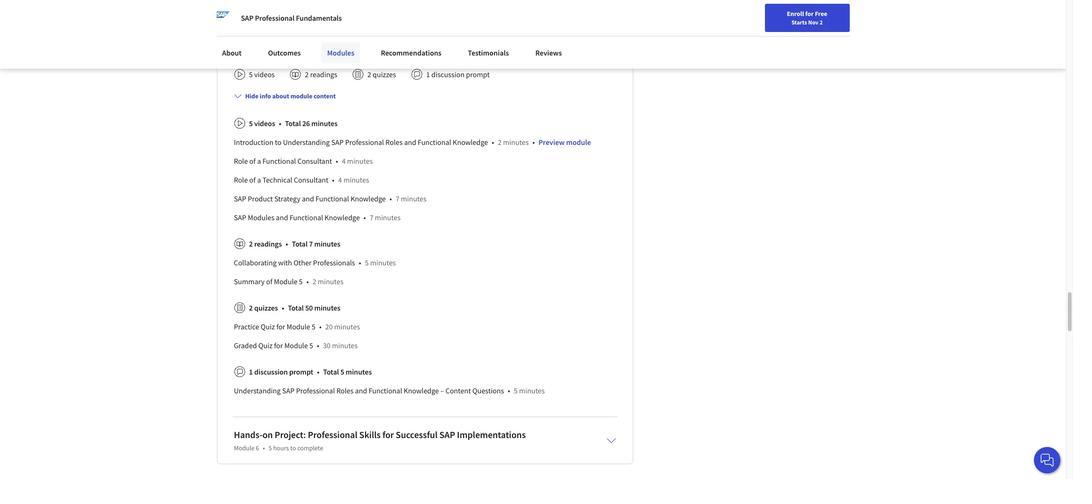 Task type: vqa. For each thing, say whether or not it's contained in the screenshot.
About
yes



Task type: describe. For each thing, give the bounding box(es) containing it.
hide info about module content
[[245, 92, 336, 100]]

total for total 50 minutes
[[288, 303, 304, 313]]

content
[[446, 386, 471, 396]]

enroll for free starts nov 2
[[787, 9, 828, 26]]

fundamentals
[[296, 13, 342, 23]]

• total 5 minutes
[[317, 367, 372, 377]]

for inside enroll for free starts nov 2
[[806, 9, 814, 18]]

sap professional fundamentals
[[241, 13, 342, 23]]

quizzes inside the hide info about module content region
[[254, 303, 278, 313]]

on
[[263, 429, 273, 441]]

• total 26 minutes
[[279, 119, 338, 128]]

20
[[325, 322, 333, 332]]

about link
[[217, 42, 247, 63]]

1 vertical spatial 7
[[370, 213, 374, 222]]

successful
[[396, 429, 438, 441]]

to inside the hide info about module content region
[[275, 137, 282, 147]]

of for technical
[[249, 175, 256, 185]]

30
[[323, 341, 331, 350]]

0 vertical spatial 7
[[396, 194, 399, 203]]

module down practice quiz for module 5 • 20 minutes
[[284, 341, 308, 350]]

professionals
[[313, 258, 355, 268]]

preview
[[539, 137, 565, 147]]

consultant for role of a functional consultant
[[298, 156, 332, 166]]

for down practice quiz for module 5 • 20 minutes
[[274, 341, 283, 350]]

what's included
[[234, 51, 285, 60]]

a for functional
[[257, 156, 261, 166]]

info about module content element
[[230, 84, 616, 404]]

0 vertical spatial 1 discussion prompt
[[426, 70, 490, 79]]

introduction
[[234, 137, 273, 147]]

technical
[[263, 175, 292, 185]]

videos inside the hide info about module content region
[[254, 119, 275, 128]]

summary
[[234, 277, 265, 286]]

new
[[832, 11, 844, 19]]

outcomes
[[268, 48, 301, 57]]

50
[[305, 303, 313, 313]]

graded quiz for module 5 • 30 minutes
[[234, 341, 358, 350]]

testimonials
[[468, 48, 509, 57]]

• total 50 minutes
[[282, 303, 341, 313]]

0 horizontal spatial 7
[[309, 239, 313, 249]]

1 videos from the top
[[254, 70, 275, 79]]

product
[[248, 194, 273, 203]]

hours
[[273, 444, 289, 453]]

skills
[[359, 429, 381, 441]]

2 readings inside the hide info about module content region
[[249, 239, 282, 249]]

collaborating
[[234, 258, 277, 268]]

info
[[260, 92, 271, 100]]

find
[[805, 11, 817, 19]]

hide
[[245, 92, 259, 100]]

5 inside hands-on project: professional skills for successful sap implementations module 6 • 5 hours to complete
[[269, 444, 272, 453]]

questions
[[473, 386, 504, 396]]

hide info about module content region
[[234, 110, 616, 404]]

hands-
[[234, 429, 263, 441]]

sap modules and functional knowledge • 7 minutes
[[234, 213, 401, 222]]

4 for role of a functional consultant
[[342, 156, 346, 166]]

module inside region
[[566, 137, 591, 147]]

practice quiz for module 5 • 20 minutes
[[234, 322, 360, 332]]

summary of module 5 • 2 minutes
[[234, 277, 344, 286]]

0 vertical spatial readings
[[310, 70, 337, 79]]

6
[[256, 444, 259, 453]]

collaborating with other professionals • 5 minutes
[[234, 258, 396, 268]]

practice
[[234, 322, 259, 332]]

readings inside the hide info about module content region
[[254, 239, 282, 249]]

recommendations
[[381, 48, 442, 57]]

what's
[[234, 51, 256, 60]]

role of a technical consultant • 4 minutes
[[234, 175, 369, 185]]

quiz for practice
[[261, 322, 275, 332]]

outcomes link
[[262, 42, 306, 63]]

with
[[278, 258, 292, 268]]

free
[[815, 9, 828, 18]]

sap product strategy and functional knowledge • 7 minutes
[[234, 194, 427, 203]]

2 quizzes inside the hide info about module content region
[[249, 303, 278, 313]]

5 videos inside the hide info about module content region
[[249, 119, 275, 128]]

project:
[[275, 429, 306, 441]]

included
[[257, 51, 285, 60]]

chat with us image
[[1040, 453, 1055, 468]]

preview module link
[[539, 137, 591, 147]]

module inside dropdown button
[[291, 92, 312, 100]]

• inside hands-on project: professional skills for successful sap implementations module 6 • 5 hours to complete
[[263, 444, 265, 453]]

professional inside hands-on project: professional skills for successful sap implementations module 6 • 5 hours to complete
[[308, 429, 358, 441]]

0 horizontal spatial roles
[[337, 386, 354, 396]]

career
[[846, 11, 864, 19]]

other
[[294, 258, 312, 268]]



Task type: locate. For each thing, give the bounding box(es) containing it.
role for role of a technical consultant
[[234, 175, 248, 185]]

0 horizontal spatial prompt
[[289, 367, 313, 377]]

your
[[818, 11, 831, 19]]

content
[[314, 92, 336, 100]]

starts
[[792, 18, 807, 26]]

5 videos up introduction
[[249, 119, 275, 128]]

1 horizontal spatial modules
[[327, 48, 355, 57]]

1 horizontal spatial 2 quizzes
[[368, 70, 396, 79]]

1 vertical spatial 2 quizzes
[[249, 303, 278, 313]]

1 vertical spatial discussion
[[254, 367, 288, 377]]

modules down product
[[248, 213, 275, 222]]

total up other
[[292, 239, 308, 249]]

0 horizontal spatial 1 discussion prompt
[[249, 367, 313, 377]]

a for technical
[[257, 175, 261, 185]]

0 vertical spatial to
[[275, 137, 282, 147]]

1 vertical spatial videos
[[254, 119, 275, 128]]

1 down the graded
[[249, 367, 253, 377]]

1 discussion prompt down testimonials
[[426, 70, 490, 79]]

consultant down role of a functional consultant • 4 minutes on the left top of the page
[[294, 175, 328, 185]]

•
[[279, 119, 281, 128], [492, 137, 494, 147], [533, 137, 535, 147], [336, 156, 338, 166], [332, 175, 335, 185], [390, 194, 392, 203], [364, 213, 366, 222], [286, 239, 288, 249], [359, 258, 361, 268], [307, 277, 309, 286], [282, 303, 284, 313], [319, 322, 322, 332], [317, 341, 319, 350], [317, 367, 319, 377], [508, 386, 510, 396], [263, 444, 265, 453]]

recommendations link
[[375, 42, 447, 63]]

4
[[342, 156, 346, 166], [338, 175, 342, 185]]

1 vertical spatial to
[[290, 444, 296, 453]]

None search field
[[134, 6, 360, 25]]

module left 6
[[234, 444, 255, 453]]

2 a from the top
[[257, 175, 261, 185]]

2 readings up collaborating
[[249, 239, 282, 249]]

consultant up 'role of a technical consultant • 4 minutes'
[[298, 156, 332, 166]]

0 vertical spatial module
[[291, 92, 312, 100]]

2 readings
[[305, 70, 337, 79], [249, 239, 282, 249]]

1 vertical spatial consultant
[[294, 175, 328, 185]]

module down "with"
[[274, 277, 298, 286]]

1 horizontal spatial module
[[566, 137, 591, 147]]

strategy
[[274, 194, 301, 203]]

0 vertical spatial 4
[[342, 156, 346, 166]]

total left 50
[[288, 303, 304, 313]]

role for role of a functional consultant
[[234, 156, 248, 166]]

of up product
[[249, 175, 256, 185]]

1 discussion prompt inside the hide info about module content region
[[249, 367, 313, 377]]

2 quizzes down recommendations link
[[368, 70, 396, 79]]

hands-on project: professional skills for successful sap implementations module 6 • 5 hours to complete
[[234, 429, 526, 453]]

of down introduction
[[249, 156, 256, 166]]

0 vertical spatial 2 readings
[[305, 70, 337, 79]]

1 vertical spatial 1
[[249, 367, 253, 377]]

prompt down testimonials
[[466, 70, 490, 79]]

consultant for role of a technical consultant
[[294, 175, 328, 185]]

about
[[272, 92, 289, 100]]

understanding up hands-
[[234, 386, 281, 396]]

0 vertical spatial modules
[[327, 48, 355, 57]]

nov
[[808, 18, 819, 26]]

2 vertical spatial of
[[266, 277, 273, 286]]

–
[[441, 386, 444, 396]]

1 horizontal spatial understanding
[[283, 137, 330, 147]]

total for total 26 minutes
[[285, 119, 301, 128]]

1 horizontal spatial 1
[[426, 70, 430, 79]]

and
[[404, 137, 416, 147], [302, 194, 314, 203], [276, 213, 288, 222], [355, 386, 367, 396]]

0 horizontal spatial readings
[[254, 239, 282, 249]]

readings up collaborating
[[254, 239, 282, 249]]

1 horizontal spatial discussion
[[432, 70, 465, 79]]

0 vertical spatial prompt
[[466, 70, 490, 79]]

0 horizontal spatial 2 readings
[[249, 239, 282, 249]]

0 vertical spatial quiz
[[261, 322, 275, 332]]

enroll
[[787, 9, 804, 18]]

0 vertical spatial of
[[249, 156, 256, 166]]

2 videos from the top
[[254, 119, 275, 128]]

4 for role of a technical consultant
[[338, 175, 342, 185]]

modules
[[327, 48, 355, 57], [248, 213, 275, 222]]

prompt down graded quiz for module 5 • 30 minutes
[[289, 367, 313, 377]]

quiz
[[261, 322, 275, 332], [258, 341, 273, 350]]

0 vertical spatial 1
[[426, 70, 430, 79]]

1 vertical spatial a
[[257, 175, 261, 185]]

0 horizontal spatial 2 quizzes
[[249, 303, 278, 313]]

2 horizontal spatial 7
[[396, 194, 399, 203]]

quiz for graded
[[258, 341, 273, 350]]

1 vertical spatial roles
[[337, 386, 354, 396]]

complete
[[297, 444, 323, 453]]

find your new career link
[[800, 9, 869, 21]]

2 readings up content
[[305, 70, 337, 79]]

quizzes up practice
[[254, 303, 278, 313]]

consultant
[[298, 156, 332, 166], [294, 175, 328, 185]]

modules inside the hide info about module content region
[[248, 213, 275, 222]]

total for total 7 minutes
[[292, 239, 308, 249]]

module
[[274, 277, 298, 286], [287, 322, 310, 332], [284, 341, 308, 350], [234, 444, 255, 453]]

quiz right practice
[[261, 322, 275, 332]]

total down the 30
[[323, 367, 339, 377]]

prompt inside the hide info about module content region
[[289, 367, 313, 377]]

professional
[[255, 13, 295, 23], [345, 137, 384, 147], [296, 386, 335, 396], [308, 429, 358, 441]]

module inside hands-on project: professional skills for successful sap implementations module 6 • 5 hours to complete
[[234, 444, 255, 453]]

role
[[234, 156, 248, 166], [234, 175, 248, 185]]

0 horizontal spatial 1
[[249, 367, 253, 377]]

videos down what's included
[[254, 70, 275, 79]]

of for 5
[[266, 277, 273, 286]]

testimonials link
[[462, 42, 515, 63]]

1 down recommendations
[[426, 70, 430, 79]]

total left 26
[[285, 119, 301, 128]]

5
[[249, 70, 253, 79], [249, 119, 253, 128], [365, 258, 369, 268], [299, 277, 303, 286], [312, 322, 316, 332], [309, 341, 313, 350], [341, 367, 344, 377], [514, 386, 518, 396], [269, 444, 272, 453]]

1 horizontal spatial 1 discussion prompt
[[426, 70, 490, 79]]

1 horizontal spatial to
[[290, 444, 296, 453]]

prompt
[[466, 70, 490, 79], [289, 367, 313, 377]]

role down introduction
[[234, 156, 248, 166]]

for right skills
[[383, 429, 394, 441]]

1 vertical spatial 2 readings
[[249, 239, 282, 249]]

1 vertical spatial understanding
[[234, 386, 281, 396]]

discussion
[[432, 70, 465, 79], [254, 367, 288, 377]]

1 inside the hide info about module content region
[[249, 367, 253, 377]]

understanding down 26
[[283, 137, 330, 147]]

minutes
[[311, 119, 338, 128], [503, 137, 529, 147], [347, 156, 373, 166], [344, 175, 369, 185], [401, 194, 427, 203], [375, 213, 401, 222], [314, 239, 341, 249], [370, 258, 396, 268], [318, 277, 344, 286], [314, 303, 341, 313], [334, 322, 360, 332], [332, 341, 358, 350], [346, 367, 372, 377], [519, 386, 545, 396]]

1 vertical spatial quizzes
[[254, 303, 278, 313]]

1 horizontal spatial 7
[[370, 213, 374, 222]]

readings up content
[[310, 70, 337, 79]]

sap image
[[217, 11, 230, 25]]

of
[[249, 156, 256, 166], [249, 175, 256, 185], [266, 277, 273, 286]]

1 5 videos from the top
[[249, 70, 275, 79]]

0 horizontal spatial modules
[[248, 213, 275, 222]]

understanding sap professional roles and functional knowledge – content questions • 5 minutes
[[234, 386, 545, 396]]

0 horizontal spatial understanding
[[234, 386, 281, 396]]

quiz right the graded
[[258, 341, 273, 350]]

1 horizontal spatial prompt
[[466, 70, 490, 79]]

modules link
[[322, 42, 360, 63]]

1 vertical spatial readings
[[254, 239, 282, 249]]

quizzes down recommendations
[[373, 70, 396, 79]]

discussion inside the hide info about module content region
[[254, 367, 288, 377]]

1 vertical spatial quiz
[[258, 341, 273, 350]]

0 vertical spatial videos
[[254, 70, 275, 79]]

0 horizontal spatial module
[[291, 92, 312, 100]]

discussion down graded quiz for module 5 • 30 minutes
[[254, 367, 288, 377]]

implementations
[[457, 429, 526, 441]]

2 inside enroll for free starts nov 2
[[820, 18, 823, 26]]

0 vertical spatial 5 videos
[[249, 70, 275, 79]]

0 vertical spatial understanding
[[283, 137, 330, 147]]

modules down fundamentals
[[327, 48, 355, 57]]

1 vertical spatial modules
[[248, 213, 275, 222]]

0 vertical spatial consultant
[[298, 156, 332, 166]]

2 role from the top
[[234, 175, 248, 185]]

1 horizontal spatial 2 readings
[[305, 70, 337, 79]]

a left technical
[[257, 175, 261, 185]]

26
[[302, 119, 310, 128]]

sap
[[241, 13, 254, 23], [331, 137, 344, 147], [234, 194, 246, 203], [234, 213, 246, 222], [282, 386, 295, 396], [440, 429, 455, 441]]

module right about
[[291, 92, 312, 100]]

1 discussion prompt down graded quiz for module 5 • 30 minutes
[[249, 367, 313, 377]]

of for functional
[[249, 156, 256, 166]]

0 horizontal spatial to
[[275, 137, 282, 147]]

module
[[291, 92, 312, 100], [566, 137, 591, 147]]

1 role from the top
[[234, 156, 248, 166]]

2
[[820, 18, 823, 26], [305, 70, 309, 79], [368, 70, 371, 79], [498, 137, 502, 147], [249, 239, 253, 249], [313, 277, 316, 286], [249, 303, 253, 313]]

to right introduction
[[275, 137, 282, 147]]

videos
[[254, 70, 275, 79], [254, 119, 275, 128]]

discussion down recommendations
[[432, 70, 465, 79]]

0 horizontal spatial quizzes
[[254, 303, 278, 313]]

functional
[[418, 137, 451, 147], [263, 156, 296, 166], [316, 194, 349, 203], [290, 213, 323, 222], [369, 386, 402, 396]]

0 vertical spatial discussion
[[432, 70, 465, 79]]

to
[[275, 137, 282, 147], [290, 444, 296, 453]]

videos up introduction
[[254, 119, 275, 128]]

1 horizontal spatial readings
[[310, 70, 337, 79]]

1 vertical spatial 5 videos
[[249, 119, 275, 128]]

reviews
[[536, 48, 562, 57]]

role up product
[[234, 175, 248, 185]]

1 horizontal spatial roles
[[386, 137, 403, 147]]

0 vertical spatial roles
[[386, 137, 403, 147]]

1 vertical spatial prompt
[[289, 367, 313, 377]]

quizzes
[[373, 70, 396, 79], [254, 303, 278, 313]]

module right preview on the right
[[566, 137, 591, 147]]

for inside hands-on project: professional skills for successful sap implementations module 6 • 5 hours to complete
[[383, 429, 394, 441]]

to right hours
[[290, 444, 296, 453]]

total
[[285, 119, 301, 128], [292, 239, 308, 249], [288, 303, 304, 313], [323, 367, 339, 377]]

0 vertical spatial a
[[257, 156, 261, 166]]

1 vertical spatial module
[[566, 137, 591, 147]]

1 horizontal spatial quizzes
[[373, 70, 396, 79]]

sap inside hands-on project: professional skills for successful sap implementations module 6 • 5 hours to complete
[[440, 429, 455, 441]]

of right the summary
[[266, 277, 273, 286]]

1 vertical spatial 4
[[338, 175, 342, 185]]

5 videos
[[249, 70, 275, 79], [249, 119, 275, 128]]

1 vertical spatial 1 discussion prompt
[[249, 367, 313, 377]]

0 vertical spatial quizzes
[[373, 70, 396, 79]]

understanding
[[283, 137, 330, 147], [234, 386, 281, 396]]

1 vertical spatial of
[[249, 175, 256, 185]]

for up graded quiz for module 5 • 30 minutes
[[276, 322, 285, 332]]

7
[[396, 194, 399, 203], [370, 213, 374, 222], [309, 239, 313, 249]]

hide info about module content button
[[230, 88, 340, 104]]

knowledge
[[453, 137, 488, 147], [351, 194, 386, 203], [325, 213, 360, 222], [404, 386, 439, 396]]

role of a functional consultant • 4 minutes
[[234, 156, 373, 166]]

2 quizzes up practice
[[249, 303, 278, 313]]

1 a from the top
[[257, 156, 261, 166]]

0 vertical spatial role
[[234, 156, 248, 166]]

for up nov
[[806, 9, 814, 18]]

graded
[[234, 341, 257, 350]]

2 vertical spatial 7
[[309, 239, 313, 249]]

find your new career
[[805, 11, 864, 19]]

reviews link
[[530, 42, 568, 63]]

readings
[[310, 70, 337, 79], [254, 239, 282, 249]]

a down introduction
[[257, 156, 261, 166]]

total for total 5 minutes
[[323, 367, 339, 377]]

1 discussion prompt
[[426, 70, 490, 79], [249, 367, 313, 377]]

0 horizontal spatial discussion
[[254, 367, 288, 377]]

about
[[222, 48, 242, 57]]

2 5 videos from the top
[[249, 119, 275, 128]]

module up graded quiz for module 5 • 30 minutes
[[287, 322, 310, 332]]

to inside hands-on project: professional skills for successful sap implementations module 6 • 5 hours to complete
[[290, 444, 296, 453]]

• total 7 minutes
[[286, 239, 341, 249]]

introduction to understanding sap professional roles and functional knowledge • 2 minutes • preview module
[[234, 137, 591, 147]]

roles
[[386, 137, 403, 147], [337, 386, 354, 396]]

5 videos down what's included
[[249, 70, 275, 79]]

0 vertical spatial 2 quizzes
[[368, 70, 396, 79]]

1 vertical spatial role
[[234, 175, 248, 185]]



